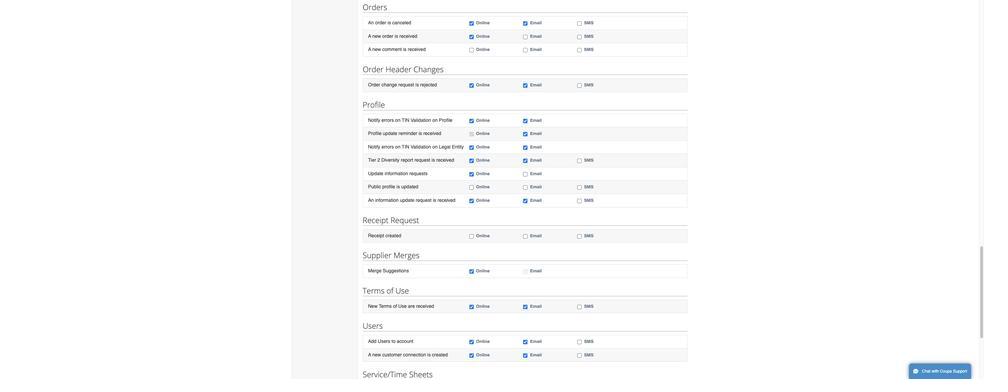 Task type: locate. For each thing, give the bounding box(es) containing it.
order left change
[[368, 82, 380, 88]]

users left 'to'
[[378, 339, 390, 345]]

online
[[476, 20, 490, 25], [476, 34, 490, 39], [476, 47, 490, 52], [476, 83, 490, 88], [476, 118, 490, 123], [476, 131, 490, 136], [476, 145, 490, 150], [476, 158, 490, 163], [476, 171, 490, 176], [476, 185, 490, 190], [476, 198, 490, 203], [476, 234, 490, 239], [476, 269, 490, 274], [476, 304, 490, 309], [476, 340, 490, 345], [476, 353, 490, 358]]

2 email from the top
[[530, 34, 542, 39]]

0 vertical spatial order
[[363, 64, 384, 75]]

14 online from the top
[[476, 304, 490, 309]]

0 vertical spatial receipt
[[363, 215, 389, 226]]

online for update information requests
[[476, 171, 490, 176]]

notify errors on tin validation on profile
[[368, 118, 452, 123]]

3 online from the top
[[476, 47, 490, 52]]

errors for notify errors on tin validation on legal entity
[[382, 144, 394, 150]]

sms for an order is canceled
[[584, 20, 594, 25]]

11 online from the top
[[476, 198, 490, 203]]

a
[[368, 33, 371, 39], [368, 47, 371, 52], [368, 353, 371, 358]]

errors
[[382, 118, 394, 123], [382, 144, 394, 150]]

legal
[[439, 144, 451, 150]]

order
[[375, 20, 386, 25], [382, 33, 393, 39]]

request down order header changes
[[398, 82, 414, 88]]

terms right the 'new'
[[379, 304, 392, 309]]

use left are
[[398, 304, 407, 309]]

merge
[[368, 269, 382, 274]]

2 vertical spatial new
[[372, 353, 381, 358]]

email for notify errors on tin validation on legal entity
[[530, 145, 542, 150]]

receipt up receipt created
[[363, 215, 389, 226]]

email for merge suggestions
[[530, 269, 542, 274]]

13 email from the top
[[530, 269, 542, 274]]

6 email from the top
[[530, 131, 542, 136]]

suggestions
[[383, 269, 409, 274]]

4 sms from the top
[[584, 83, 594, 88]]

new left comment
[[372, 47, 381, 52]]

10 online from the top
[[476, 185, 490, 190]]

errors for notify errors on tin validation on profile
[[382, 118, 394, 123]]

merges
[[394, 250, 420, 261]]

information
[[385, 171, 408, 176], [375, 198, 399, 203]]

created right connection
[[432, 353, 448, 358]]

orders
[[363, 2, 387, 13]]

profile
[[363, 99, 385, 110], [439, 118, 452, 123], [368, 131, 382, 136]]

1 vertical spatial receipt
[[368, 233, 384, 239]]

request
[[398, 82, 414, 88], [414, 158, 430, 163], [416, 198, 432, 203]]

online for a new customer connection is created
[[476, 353, 490, 358]]

online for profile update reminder is received
[[476, 131, 490, 136]]

add users to account
[[368, 339, 413, 345]]

7 sms from the top
[[584, 198, 594, 203]]

new down add at left
[[372, 353, 381, 358]]

11 sms from the top
[[584, 353, 594, 358]]

9 email from the top
[[530, 171, 542, 176]]

canceled
[[392, 20, 411, 25]]

order down the an order is canceled
[[382, 33, 393, 39]]

1 notify from the top
[[368, 118, 380, 123]]

new down the an order is canceled
[[372, 33, 381, 39]]

use
[[395, 286, 409, 296], [398, 304, 407, 309]]

1 vertical spatial an
[[368, 198, 374, 203]]

update down updated
[[400, 198, 414, 203]]

connection
[[403, 353, 426, 358]]

sms
[[584, 20, 594, 25], [584, 34, 594, 39], [584, 47, 594, 52], [584, 83, 594, 88], [584, 158, 594, 163], [584, 185, 594, 190], [584, 198, 594, 203], [584, 234, 594, 239], [584, 304, 594, 309], [584, 340, 594, 345], [584, 353, 594, 358]]

13 online from the top
[[476, 269, 490, 274]]

1 errors from the top
[[382, 118, 394, 123]]

online for merge suggestions
[[476, 269, 490, 274]]

notify up profile update reminder is received
[[368, 118, 380, 123]]

validation up reminder at top
[[411, 118, 431, 123]]

validation
[[411, 118, 431, 123], [411, 144, 431, 150]]

5 email from the top
[[530, 118, 542, 123]]

email for an order is canceled
[[530, 20, 542, 25]]

a new customer connection is created
[[368, 353, 448, 358]]

terms of use
[[363, 286, 409, 296]]

use up new terms of use are received
[[395, 286, 409, 296]]

terms up the 'new'
[[363, 286, 385, 296]]

profile up legal
[[439, 118, 452, 123]]

information up public profile is updated
[[385, 171, 408, 176]]

of up new terms of use are received
[[387, 286, 393, 296]]

10 sms from the top
[[584, 340, 594, 345]]

users
[[363, 321, 383, 332], [378, 339, 390, 345]]

2 tin from the top
[[402, 144, 409, 150]]

tier
[[368, 158, 376, 163]]

received
[[399, 33, 417, 39], [408, 47, 426, 52], [423, 131, 441, 136], [436, 158, 454, 163], [438, 198, 455, 203], [416, 304, 434, 309]]

a for a new order is received
[[368, 33, 371, 39]]

0 vertical spatial created
[[385, 233, 401, 239]]

0 vertical spatial a
[[368, 33, 371, 39]]

6 online from the top
[[476, 131, 490, 136]]

errors up profile update reminder is received
[[382, 118, 394, 123]]

8 email from the top
[[530, 158, 542, 163]]

3 email from the top
[[530, 47, 542, 52]]

1 sms from the top
[[584, 20, 594, 25]]

1 vertical spatial information
[[375, 198, 399, 203]]

a left comment
[[368, 47, 371, 52]]

on
[[395, 118, 400, 123], [432, 118, 438, 123], [395, 144, 400, 150], [432, 144, 438, 150]]

1 online from the top
[[476, 20, 490, 25]]

0 vertical spatial validation
[[411, 118, 431, 123]]

7 online from the top
[[476, 145, 490, 150]]

None checkbox
[[523, 21, 528, 26], [577, 21, 582, 26], [469, 35, 474, 39], [523, 48, 528, 53], [469, 119, 474, 123], [523, 119, 528, 123], [469, 146, 474, 150], [523, 146, 528, 150], [469, 159, 474, 163], [523, 159, 528, 163], [577, 159, 582, 163], [523, 172, 528, 177], [469, 186, 474, 190], [523, 186, 528, 190], [577, 186, 582, 190], [469, 199, 474, 204], [577, 235, 582, 239], [523, 305, 528, 310], [577, 305, 582, 310], [469, 341, 474, 345], [523, 341, 528, 345], [469, 354, 474, 358], [523, 354, 528, 358], [577, 354, 582, 358], [523, 21, 528, 26], [577, 21, 582, 26], [469, 35, 474, 39], [523, 48, 528, 53], [469, 119, 474, 123], [523, 119, 528, 123], [469, 146, 474, 150], [523, 146, 528, 150], [469, 159, 474, 163], [523, 159, 528, 163], [577, 159, 582, 163], [523, 172, 528, 177], [469, 186, 474, 190], [523, 186, 528, 190], [577, 186, 582, 190], [469, 199, 474, 204], [577, 235, 582, 239], [523, 305, 528, 310], [577, 305, 582, 310], [469, 341, 474, 345], [523, 341, 528, 345], [469, 354, 474, 358], [523, 354, 528, 358], [577, 354, 582, 358]]

new for comment
[[372, 47, 381, 52]]

14 email from the top
[[530, 304, 542, 309]]

receipt up 'supplier'
[[368, 233, 384, 239]]

1 vertical spatial notify
[[368, 144, 380, 150]]

created
[[385, 233, 401, 239], [432, 353, 448, 358]]

order up change
[[363, 64, 384, 75]]

2 an from the top
[[368, 198, 374, 203]]

email
[[530, 20, 542, 25], [530, 34, 542, 39], [530, 47, 542, 52], [530, 83, 542, 88], [530, 118, 542, 123], [530, 131, 542, 136], [530, 145, 542, 150], [530, 158, 542, 163], [530, 171, 542, 176], [530, 185, 542, 190], [530, 198, 542, 203], [530, 234, 542, 239], [530, 269, 542, 274], [530, 304, 542, 309], [530, 340, 542, 345], [530, 353, 542, 358]]

1 tin from the top
[[402, 118, 409, 123]]

update information requests
[[368, 171, 428, 176]]

0 vertical spatial new
[[372, 33, 381, 39]]

request down updated
[[416, 198, 432, 203]]

2 vertical spatial profile
[[368, 131, 382, 136]]

9 sms from the top
[[584, 304, 594, 309]]

of
[[387, 286, 393, 296], [393, 304, 397, 309]]

0 vertical spatial tin
[[402, 118, 409, 123]]

of left are
[[393, 304, 397, 309]]

is
[[388, 20, 391, 25], [395, 33, 398, 39], [403, 47, 407, 52], [415, 82, 419, 88], [419, 131, 422, 136], [432, 158, 435, 163], [397, 184, 400, 190], [433, 198, 436, 203], [427, 353, 431, 358]]

1 a from the top
[[368, 33, 371, 39]]

email for order change request is rejected
[[530, 83, 542, 88]]

order down orders
[[375, 20, 386, 25]]

online for notify errors on tin validation on legal entity
[[476, 145, 490, 150]]

order for order header changes
[[363, 64, 384, 75]]

1 horizontal spatial update
[[400, 198, 414, 203]]

0 vertical spatial an
[[368, 20, 374, 25]]

2 sms from the top
[[584, 34, 594, 39]]

1 vertical spatial update
[[400, 198, 414, 203]]

email for update information requests
[[530, 171, 542, 176]]

16 email from the top
[[530, 353, 542, 358]]

profile for profile update reminder is received
[[368, 131, 382, 136]]

sms for a new customer connection is created
[[584, 353, 594, 358]]

8 online from the top
[[476, 158, 490, 163]]

0 vertical spatial use
[[395, 286, 409, 296]]

created down receipt request
[[385, 233, 401, 239]]

4 email from the top
[[530, 83, 542, 88]]

an down orders
[[368, 20, 374, 25]]

order
[[363, 64, 384, 75], [368, 82, 380, 88]]

header
[[386, 64, 412, 75]]

sms for an information update request is received
[[584, 198, 594, 203]]

2 errors from the top
[[382, 144, 394, 150]]

11 email from the top
[[530, 198, 542, 203]]

a for a new comment is received
[[368, 47, 371, 52]]

new
[[372, 33, 381, 39], [372, 47, 381, 52], [372, 353, 381, 358]]

email for profile update reminder is received
[[530, 131, 542, 136]]

to
[[392, 339, 395, 345]]

receipt
[[363, 215, 389, 226], [368, 233, 384, 239]]

a down the an order is canceled
[[368, 33, 371, 39]]

2 a from the top
[[368, 47, 371, 52]]

1 validation from the top
[[411, 118, 431, 123]]

1 vertical spatial tin
[[402, 144, 409, 150]]

1 vertical spatial order
[[368, 82, 380, 88]]

receipt request
[[363, 215, 419, 226]]

1 an from the top
[[368, 20, 374, 25]]

merge suggestions
[[368, 269, 409, 274]]

comment
[[382, 47, 402, 52]]

1 horizontal spatial created
[[432, 353, 448, 358]]

tin up profile update reminder is received
[[402, 118, 409, 123]]

notify
[[368, 118, 380, 123], [368, 144, 380, 150]]

update
[[383, 131, 397, 136], [400, 198, 414, 203]]

15 online from the top
[[476, 340, 490, 345]]

6 sms from the top
[[584, 185, 594, 190]]

2 online from the top
[[476, 34, 490, 39]]

tin down profile update reminder is received
[[402, 144, 409, 150]]

0 vertical spatial information
[[385, 171, 408, 176]]

errors up diversity
[[382, 144, 394, 150]]

on down profile update reminder is received
[[395, 144, 400, 150]]

terms
[[363, 286, 385, 296], [379, 304, 392, 309]]

1 vertical spatial validation
[[411, 144, 431, 150]]

entity
[[452, 144, 464, 150]]

7 email from the top
[[530, 145, 542, 150]]

8 sms from the top
[[584, 234, 594, 239]]

online for order change request is rejected
[[476, 83, 490, 88]]

online for notify errors on tin validation on profile
[[476, 118, 490, 123]]

chat
[[922, 370, 930, 374]]

1 vertical spatial a
[[368, 47, 371, 52]]

email for a new comment is received
[[530, 47, 542, 52]]

2 new from the top
[[372, 47, 381, 52]]

tin
[[402, 118, 409, 123], [402, 144, 409, 150]]

request
[[391, 215, 419, 226]]

0 vertical spatial errors
[[382, 118, 394, 123]]

10 email from the top
[[530, 185, 542, 190]]

3 sms from the top
[[584, 47, 594, 52]]

a for a new customer connection is created
[[368, 353, 371, 358]]

requests
[[409, 171, 428, 176]]

3 new from the top
[[372, 353, 381, 358]]

update
[[368, 171, 383, 176]]

profile down change
[[363, 99, 385, 110]]

2 vertical spatial request
[[416, 198, 432, 203]]

profile for profile
[[363, 99, 385, 110]]

an
[[368, 20, 374, 25], [368, 198, 374, 203]]

a new order is received
[[368, 33, 417, 39]]

12 email from the top
[[530, 234, 542, 239]]

notify up "tier"
[[368, 144, 380, 150]]

9 online from the top
[[476, 171, 490, 176]]

email for receipt created
[[530, 234, 542, 239]]

0 vertical spatial notify
[[368, 118, 380, 123]]

online for an order is canceled
[[476, 20, 490, 25]]

15 email from the top
[[530, 340, 542, 345]]

a down add at left
[[368, 353, 371, 358]]

0 vertical spatial update
[[383, 131, 397, 136]]

validation up "tier 2 diversity report request is received"
[[411, 144, 431, 150]]

2 notify from the top
[[368, 144, 380, 150]]

5 sms from the top
[[584, 158, 594, 163]]

supplier merges
[[363, 250, 420, 261]]

1 email from the top
[[530, 20, 542, 25]]

1 new from the top
[[372, 33, 381, 39]]

0 vertical spatial of
[[387, 286, 393, 296]]

None checkbox
[[469, 21, 474, 26], [523, 35, 528, 39], [577, 35, 582, 39], [469, 48, 474, 53], [577, 48, 582, 53], [469, 84, 474, 88], [523, 84, 528, 88], [577, 84, 582, 88], [469, 132, 474, 137], [523, 132, 528, 137], [469, 172, 474, 177], [523, 199, 528, 204], [577, 199, 582, 204], [469, 235, 474, 239], [523, 235, 528, 239], [469, 270, 474, 274], [523, 270, 528, 274], [469, 305, 474, 310], [577, 341, 582, 345], [469, 21, 474, 26], [523, 35, 528, 39], [577, 35, 582, 39], [469, 48, 474, 53], [577, 48, 582, 53], [469, 84, 474, 88], [523, 84, 528, 88], [577, 84, 582, 88], [469, 132, 474, 137], [523, 132, 528, 137], [469, 172, 474, 177], [523, 199, 528, 204], [577, 199, 582, 204], [469, 235, 474, 239], [523, 235, 528, 239], [469, 270, 474, 274], [523, 270, 528, 274], [469, 305, 474, 310], [577, 341, 582, 345]]

profile update reminder is received
[[368, 131, 441, 136]]

request up requests at the left top of page
[[414, 158, 430, 163]]

0 vertical spatial profile
[[363, 99, 385, 110]]

5 online from the top
[[476, 118, 490, 123]]

4 online from the top
[[476, 83, 490, 88]]

profile up "tier"
[[368, 131, 382, 136]]

public
[[368, 184, 381, 190]]

12 online from the top
[[476, 234, 490, 239]]

1 vertical spatial errors
[[382, 144, 394, 150]]

receipt for receipt request
[[363, 215, 389, 226]]

an down public
[[368, 198, 374, 203]]

1 vertical spatial new
[[372, 47, 381, 52]]

sms for order change request is rejected
[[584, 83, 594, 88]]

2 validation from the top
[[411, 144, 431, 150]]

profile
[[382, 184, 395, 190]]

users up add at left
[[363, 321, 383, 332]]

2 vertical spatial a
[[368, 353, 371, 358]]

3 a from the top
[[368, 353, 371, 358]]

16 online from the top
[[476, 353, 490, 358]]

information down profile
[[375, 198, 399, 203]]

update left reminder at top
[[383, 131, 397, 136]]

email for an information update request is received
[[530, 198, 542, 203]]



Task type: vqa. For each thing, say whether or not it's contained in the screenshot.
the topmost request
yes



Task type: describe. For each thing, give the bounding box(es) containing it.
online for receipt created
[[476, 234, 490, 239]]

0 horizontal spatial update
[[383, 131, 397, 136]]

change
[[382, 82, 397, 88]]

on left legal
[[432, 144, 438, 150]]

diversity
[[381, 158, 399, 163]]

an for an order is canceled
[[368, 20, 374, 25]]

validation for profile
[[411, 118, 431, 123]]

on up notify errors on tin validation on legal entity
[[432, 118, 438, 123]]

customer
[[382, 353, 402, 358]]

1 vertical spatial created
[[432, 353, 448, 358]]

0 vertical spatial order
[[375, 20, 386, 25]]

add
[[368, 339, 377, 345]]

an information update request is received
[[368, 198, 455, 203]]

email for new terms of use are received
[[530, 304, 542, 309]]

1 vertical spatial request
[[414, 158, 430, 163]]

order header changes
[[363, 64, 444, 75]]

changes
[[414, 64, 444, 75]]

new for order
[[372, 33, 381, 39]]

online for a new order is received
[[476, 34, 490, 39]]

0 vertical spatial terms
[[363, 286, 385, 296]]

online for an information update request is received
[[476, 198, 490, 203]]

sms for a new order is received
[[584, 34, 594, 39]]

2
[[377, 158, 380, 163]]

1 vertical spatial users
[[378, 339, 390, 345]]

email for a new customer connection is created
[[530, 353, 542, 358]]

new for customer
[[372, 353, 381, 358]]

information for update
[[385, 171, 408, 176]]

order change request is rejected
[[368, 82, 437, 88]]

sms for public profile is updated
[[584, 185, 594, 190]]

on up profile update reminder is received
[[395, 118, 400, 123]]

email for notify errors on tin validation on profile
[[530, 118, 542, 123]]

an order is canceled
[[368, 20, 411, 25]]

email for a new order is received
[[530, 34, 542, 39]]

receipt created
[[368, 233, 401, 239]]

reminder
[[399, 131, 417, 136]]

1 vertical spatial order
[[382, 33, 393, 39]]

an for an information update request is received
[[368, 198, 374, 203]]

validation for legal
[[411, 144, 431, 150]]

email for public profile is updated
[[530, 185, 542, 190]]

updated
[[401, 184, 418, 190]]

support
[[953, 370, 967, 374]]

account
[[397, 339, 413, 345]]

1 vertical spatial terms
[[379, 304, 392, 309]]

new terms of use are received
[[368, 304, 434, 309]]

receipt for receipt created
[[368, 233, 384, 239]]

email for tier 2 diversity report request is received
[[530, 158, 542, 163]]

online for a new comment is received
[[476, 47, 490, 52]]

sms for receipt created
[[584, 234, 594, 239]]

chat with coupa support
[[922, 370, 967, 374]]

online for new terms of use are received
[[476, 304, 490, 309]]

a new comment is received
[[368, 47, 426, 52]]

new
[[368, 304, 378, 309]]

tin for profile
[[402, 118, 409, 123]]

1 vertical spatial use
[[398, 304, 407, 309]]

supplier
[[363, 250, 392, 261]]

online for add users to account
[[476, 340, 490, 345]]

0 vertical spatial users
[[363, 321, 383, 332]]

chat with coupa support button
[[909, 364, 971, 380]]

sms for add users to account
[[584, 340, 594, 345]]

notify for notify errors on tin validation on profile
[[368, 118, 380, 123]]

tier 2 diversity report request is received
[[368, 158, 454, 163]]

1 vertical spatial of
[[393, 304, 397, 309]]

0 vertical spatial request
[[398, 82, 414, 88]]

are
[[408, 304, 415, 309]]

rejected
[[420, 82, 437, 88]]

1 vertical spatial profile
[[439, 118, 452, 123]]

report
[[401, 158, 413, 163]]

tin for legal
[[402, 144, 409, 150]]

notify for notify errors on tin validation on legal entity
[[368, 144, 380, 150]]

public profile is updated
[[368, 184, 418, 190]]

email for add users to account
[[530, 340, 542, 345]]

notify errors on tin validation on legal entity
[[368, 144, 464, 150]]

coupa
[[940, 370, 952, 374]]

online for tier 2 diversity report request is received
[[476, 158, 490, 163]]

with
[[932, 370, 939, 374]]

0 horizontal spatial created
[[385, 233, 401, 239]]

sms for new terms of use are received
[[584, 304, 594, 309]]

sms for tier 2 diversity report request is received
[[584, 158, 594, 163]]

sms for a new comment is received
[[584, 47, 594, 52]]

order for order change request is rejected
[[368, 82, 380, 88]]

online for public profile is updated
[[476, 185, 490, 190]]

information for an
[[375, 198, 399, 203]]



